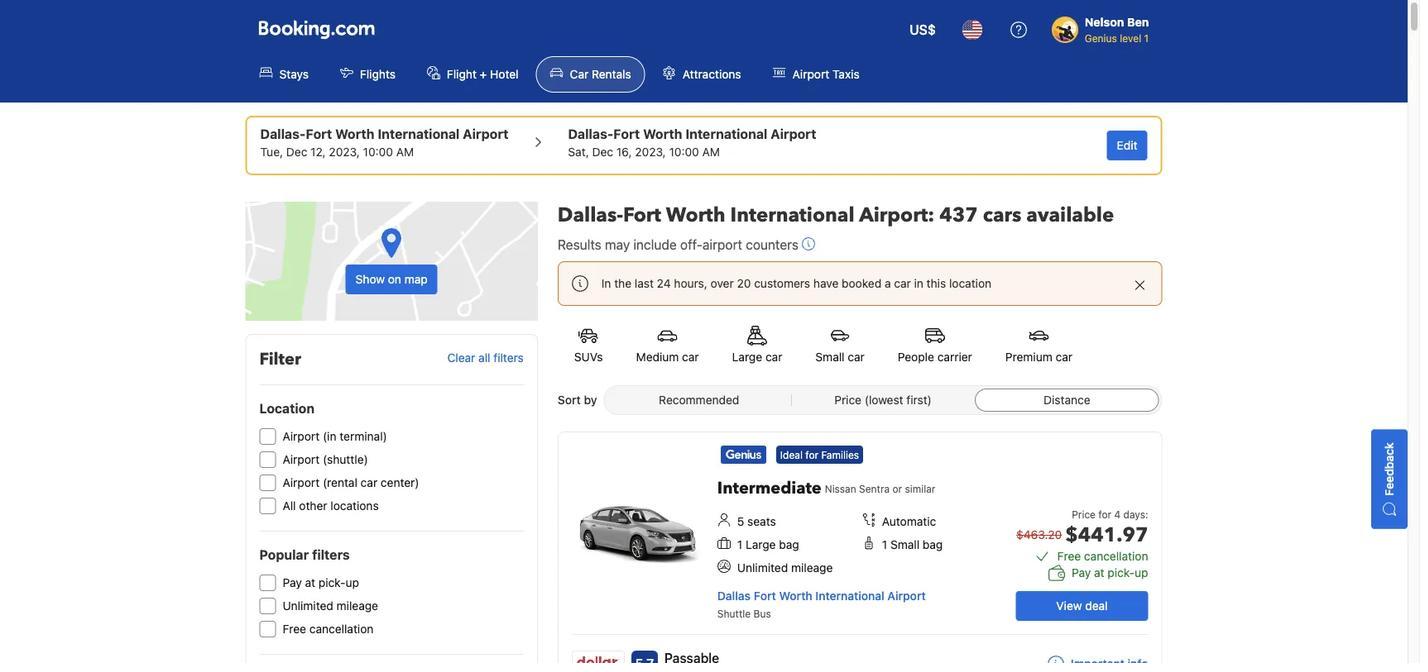 Task type: vqa. For each thing, say whether or not it's contained in the screenshot.
US$ "Dropdown Button"
yes



Task type: describe. For each thing, give the bounding box(es) containing it.
fort for dallas fort worth international airport shuttle bus
[[754, 590, 776, 603]]

car for premium car
[[1056, 351, 1073, 364]]

medium car
[[636, 351, 699, 364]]

counters
[[746, 237, 799, 253]]

carrier
[[938, 351, 972, 364]]

0 horizontal spatial pick-
[[319, 576, 346, 590]]

(shuttle)
[[323, 453, 368, 467]]

similar
[[905, 483, 936, 495]]

popular
[[259, 548, 309, 563]]

airport inside dallas-fort worth international airport tue, dec 12, 2023, 10:00 am
[[463, 126, 509, 142]]

1 inside nelson ben genius level 1
[[1144, 32, 1149, 44]]

0 horizontal spatial up
[[346, 576, 359, 590]]

flight + hotel
[[447, 67, 519, 81]]

rentals
[[592, 67, 631, 81]]

dallas- for dallas-fort worth international airport tue, dec 12, 2023, 10:00 am
[[260, 126, 306, 142]]

1 vertical spatial cancellation
[[309, 623, 374, 637]]

cars
[[983, 202, 1022, 229]]

in the last 24 hours, over 20 customers have booked a car in this location
[[602, 277, 992, 291]]

all
[[479, 352, 490, 365]]

may
[[605, 237, 630, 253]]

us$ button
[[900, 10, 946, 50]]

medium car button
[[620, 316, 716, 376]]

0 horizontal spatial pay
[[283, 576, 302, 590]]

dallas-fort worth international airport: 437 cars available
[[558, 202, 1114, 229]]

0 horizontal spatial at
[[305, 576, 315, 590]]

car rentals link
[[536, 56, 645, 93]]

airport (rental car center)
[[283, 476, 419, 490]]

fort for dallas-fort worth international airport: 437 cars available
[[623, 202, 661, 229]]

pick-up date element
[[260, 144, 509, 161]]

$463.20
[[1017, 528, 1062, 542]]

5
[[737, 515, 744, 529]]

car for large car
[[766, 351, 783, 364]]

2 dallas-fort worth international airport group from the left
[[568, 124, 816, 161]]

people carrier
[[898, 351, 972, 364]]

all
[[283, 500, 296, 513]]

car
[[570, 67, 589, 81]]

small inside button
[[816, 351, 845, 364]]

view deal
[[1056, 600, 1108, 613]]

price (lowest first)
[[835, 394, 932, 407]]

clear all filters
[[447, 352, 524, 365]]

ben
[[1127, 15, 1149, 29]]

price for price for 4 days: $463.20 $441.97
[[1072, 509, 1096, 521]]

distance
[[1044, 394, 1091, 407]]

edit button
[[1107, 131, 1148, 161]]

premium car button
[[989, 316, 1089, 376]]

airport up all
[[283, 476, 320, 490]]

airport taxis
[[793, 67, 860, 81]]

search summary element
[[245, 116, 1163, 175]]

sort by element
[[604, 386, 1163, 416]]

include
[[633, 237, 677, 253]]

worth for dallas-fort worth international airport: 437 cars available
[[666, 202, 726, 229]]

filter
[[259, 348, 301, 371]]

level
[[1120, 32, 1142, 44]]

clear all filters button
[[447, 352, 524, 365]]

intermediate
[[717, 478, 822, 500]]

airport taxis link
[[759, 56, 874, 93]]

pay inside product card group
[[1072, 567, 1091, 580]]

location
[[259, 401, 315, 417]]

filters inside clear all filters button
[[494, 352, 524, 365]]

terminal)
[[340, 430, 387, 444]]

airport inside dallas fort worth international airport shuttle bus
[[888, 590, 926, 603]]

the
[[614, 277, 632, 291]]

cancellation inside product card group
[[1084, 550, 1148, 564]]

suvs
[[574, 351, 603, 364]]

international for 437
[[731, 202, 855, 229]]

price for 4 days: $463.20 $441.97
[[1017, 509, 1148, 549]]

unlimited mileage inside product card group
[[737, 562, 833, 575]]

1 vertical spatial unlimited
[[283, 600, 333, 613]]

center)
[[381, 476, 419, 490]]

dallas fort worth international airport shuttle bus
[[717, 590, 926, 620]]

nelson ben genius level 1
[[1085, 15, 1149, 44]]

$441.97
[[1065, 522, 1148, 549]]

mileage inside product card group
[[791, 562, 833, 575]]

days:
[[1124, 509, 1148, 521]]

(rental
[[323, 476, 357, 490]]

or
[[893, 483, 902, 495]]

if you choose one, you'll need to make your own way there - but prices can be a lot lower. image
[[802, 238, 815, 251]]

car for medium car
[[682, 351, 699, 364]]

flight
[[447, 67, 477, 81]]

nelson
[[1085, 15, 1125, 29]]

international for shuttle
[[816, 590, 885, 603]]

airport:
[[859, 202, 935, 229]]

1 vertical spatial free
[[283, 623, 306, 637]]

have
[[814, 277, 839, 291]]

small car button
[[799, 316, 881, 376]]

us$
[[910, 22, 936, 38]]

show on map button
[[245, 202, 538, 321]]

1 vertical spatial unlimited mileage
[[283, 600, 378, 613]]

pay at pick-up inside product card group
[[1072, 567, 1148, 580]]

hours,
[[674, 277, 708, 291]]

booked
[[842, 277, 882, 291]]

airport inside dallas-fort worth international airport sat, dec 16, 2023, 10:00 am
[[771, 126, 816, 142]]

bag for 1 large bag
[[779, 538, 799, 552]]

10:00 for dallas-fort worth international airport sat, dec 16, 2023, 10:00 am
[[669, 145, 699, 159]]

tue,
[[260, 145, 283, 159]]

sort
[[558, 394, 581, 407]]

0 horizontal spatial pay at pick-up
[[283, 576, 359, 590]]

show
[[356, 273, 385, 286]]

hotel
[[490, 67, 519, 81]]

on
[[388, 273, 401, 286]]

location
[[949, 277, 992, 291]]

am for dallas-fort worth international airport sat, dec 16, 2023, 10:00 am
[[702, 145, 720, 159]]

drop-off location element
[[568, 124, 816, 144]]

last
[[635, 277, 654, 291]]

by
[[584, 394, 597, 407]]

airport
[[703, 237, 742, 253]]

for for price for 4 days: $463.20 $441.97
[[1099, 509, 1112, 521]]

1 for 1 large bag
[[737, 538, 743, 552]]

medium
[[636, 351, 679, 364]]



Task type: locate. For each thing, give the bounding box(es) containing it.
1 horizontal spatial small
[[891, 538, 920, 552]]

small down automatic
[[891, 538, 920, 552]]

large car
[[732, 351, 783, 364]]

2023, inside dallas-fort worth international airport tue, dec 12, 2023, 10:00 am
[[329, 145, 360, 159]]

2023, for dallas-fort worth international airport tue, dec 12, 2023, 10:00 am
[[329, 145, 360, 159]]

1 horizontal spatial 10:00
[[669, 145, 699, 159]]

dallas-fort worth international airport group down "attractions" link
[[568, 124, 816, 161]]

price up '$441.97'
[[1072, 509, 1096, 521]]

customers
[[754, 277, 810, 291]]

price inside "price for 4 days: $463.20 $441.97"
[[1072, 509, 1096, 521]]

1 horizontal spatial mileage
[[791, 562, 833, 575]]

for left 4
[[1099, 509, 1112, 521]]

0 vertical spatial price
[[835, 394, 862, 407]]

fort for dallas-fort worth international airport tue, dec 12, 2023, 10:00 am
[[306, 126, 332, 142]]

available
[[1027, 202, 1114, 229]]

dec left 16,
[[592, 145, 613, 159]]

1 2023, from the left
[[329, 145, 360, 159]]

1 vertical spatial small
[[891, 538, 920, 552]]

dallas-fort worth international airport group down flights at the left
[[260, 124, 509, 161]]

price inside sort by element
[[835, 394, 862, 407]]

for right ideal
[[806, 449, 819, 461]]

1 vertical spatial price
[[1072, 509, 1096, 521]]

ideal for families
[[780, 449, 859, 461]]

premium car
[[1006, 351, 1073, 364]]

dallas- for dallas-fort worth international airport: 437 cars available
[[558, 202, 623, 229]]

1 dec from the left
[[286, 145, 307, 159]]

0 vertical spatial filters
[[494, 352, 524, 365]]

1 horizontal spatial 2023,
[[635, 145, 666, 159]]

at
[[1094, 567, 1105, 580], [305, 576, 315, 590]]

1 vertical spatial for
[[1099, 509, 1112, 521]]

unlimited
[[737, 562, 788, 575], [283, 600, 333, 613]]

car for small car
[[848, 351, 865, 364]]

free
[[1057, 550, 1081, 564], [283, 623, 306, 637]]

2 horizontal spatial 1
[[1144, 32, 1149, 44]]

dec inside dallas-fort worth international airport tue, dec 12, 2023, 10:00 am
[[286, 145, 307, 159]]

locations
[[331, 500, 379, 513]]

0 horizontal spatial 2023,
[[329, 145, 360, 159]]

am
[[396, 145, 414, 159], [702, 145, 720, 159]]

am for dallas-fort worth international airport tue, dec 12, 2023, 10:00 am
[[396, 145, 414, 159]]

pay up view deal
[[1072, 567, 1091, 580]]

1 10:00 from the left
[[363, 145, 393, 159]]

10:00 down drop-off location element
[[669, 145, 699, 159]]

dec for dallas-fort worth international airport sat, dec 16, 2023, 10:00 am
[[592, 145, 613, 159]]

0 horizontal spatial dallas-fort worth international airport group
[[260, 124, 509, 161]]

fort up include
[[623, 202, 661, 229]]

worth down 1 large bag
[[779, 590, 813, 603]]

1 down 5
[[737, 538, 743, 552]]

24
[[657, 277, 671, 291]]

1 horizontal spatial unlimited
[[737, 562, 788, 575]]

all other locations
[[283, 500, 379, 513]]

0 horizontal spatial am
[[396, 145, 414, 159]]

0 horizontal spatial unlimited
[[283, 600, 333, 613]]

1 horizontal spatial am
[[702, 145, 720, 159]]

international for tue,
[[378, 126, 460, 142]]

international inside dallas-fort worth international airport sat, dec 16, 2023, 10:00 am
[[686, 126, 768, 142]]

at inside product card group
[[1094, 567, 1105, 580]]

2023, inside dallas-fort worth international airport sat, dec 16, 2023, 10:00 am
[[635, 145, 666, 159]]

filters
[[494, 352, 524, 365], [312, 548, 350, 563]]

dallas- up tue,
[[260, 126, 306, 142]]

deal
[[1085, 600, 1108, 613]]

fort inside dallas fort worth international airport shuttle bus
[[754, 590, 776, 603]]

1 bag from the left
[[779, 538, 799, 552]]

filters right all
[[494, 352, 524, 365]]

car left small car
[[766, 351, 783, 364]]

1 vertical spatial free cancellation
[[283, 623, 374, 637]]

show on map
[[356, 273, 428, 286]]

0 horizontal spatial bag
[[779, 538, 799, 552]]

0 vertical spatial mileage
[[791, 562, 833, 575]]

in
[[602, 277, 611, 291]]

car right premium
[[1056, 351, 1073, 364]]

international
[[378, 126, 460, 142], [686, 126, 768, 142], [731, 202, 855, 229], [816, 590, 885, 603]]

free cancellation inside product card group
[[1057, 550, 1148, 564]]

feedback
[[1383, 443, 1396, 496]]

dec for dallas-fort worth international airport tue, dec 12, 2023, 10:00 am
[[286, 145, 307, 159]]

sentra
[[859, 483, 890, 495]]

unlimited down 1 large bag
[[737, 562, 788, 575]]

stays link
[[245, 56, 323, 93]]

unlimited mileage down popular filters
[[283, 600, 378, 613]]

taxis
[[833, 67, 860, 81]]

worth for dallas-fort worth international airport sat, dec 16, 2023, 10:00 am
[[643, 126, 682, 142]]

1 down automatic
[[882, 538, 887, 552]]

1 horizontal spatial filters
[[494, 352, 524, 365]]

1 horizontal spatial dec
[[592, 145, 613, 159]]

price
[[835, 394, 862, 407], [1072, 509, 1096, 521]]

dallas- up sat,
[[568, 126, 614, 142]]

ideal
[[780, 449, 803, 461]]

2023, for dallas-fort worth international airport sat, dec 16, 2023, 10:00 am
[[635, 145, 666, 159]]

fort inside dallas-fort worth international airport tue, dec 12, 2023, 10:00 am
[[306, 126, 332, 142]]

worth inside dallas-fort worth international airport tue, dec 12, 2023, 10:00 am
[[335, 126, 375, 142]]

1 horizontal spatial for
[[1099, 509, 1112, 521]]

drop-off date element
[[568, 144, 816, 161]]

airport left "(in" at the bottom of the page
[[283, 430, 320, 444]]

pick-up location element
[[260, 124, 509, 144]]

1 vertical spatial mileage
[[337, 600, 378, 613]]

for inside "price for 4 days: $463.20 $441.97"
[[1099, 509, 1112, 521]]

437
[[940, 202, 978, 229]]

2 am from the left
[[702, 145, 720, 159]]

bag down intermediate
[[779, 538, 799, 552]]

1 right the level
[[1144, 32, 1149, 44]]

0 horizontal spatial dec
[[286, 145, 307, 159]]

bag down automatic
[[923, 538, 943, 552]]

car right a
[[894, 277, 911, 291]]

large down seats
[[746, 538, 776, 552]]

dallas-fort worth international airport tue, dec 12, 2023, 10:00 am
[[260, 126, 509, 159]]

dallas- for dallas-fort worth international airport sat, dec 16, 2023, 10:00 am
[[568, 126, 614, 142]]

20
[[737, 277, 751, 291]]

large up recommended
[[732, 351, 762, 364]]

0 vertical spatial unlimited
[[737, 562, 788, 575]]

flight + hotel link
[[413, 56, 533, 93]]

2023, right 16,
[[635, 145, 666, 159]]

up down '$441.97'
[[1135, 567, 1148, 580]]

2 bag from the left
[[923, 538, 943, 552]]

pay at pick-up down popular filters
[[283, 576, 359, 590]]

0 vertical spatial unlimited mileage
[[737, 562, 833, 575]]

unlimited inside product card group
[[737, 562, 788, 575]]

0 vertical spatial free cancellation
[[1057, 550, 1148, 564]]

5 seats
[[737, 515, 776, 529]]

attractions
[[683, 67, 741, 81]]

first)
[[907, 394, 932, 407]]

1 horizontal spatial pay at pick-up
[[1072, 567, 1148, 580]]

large inside button
[[732, 351, 762, 364]]

skip to main content element
[[0, 0, 1408, 103]]

am down pick-up location element
[[396, 145, 414, 159]]

airport down 1 small bag
[[888, 590, 926, 603]]

up down popular filters
[[346, 576, 359, 590]]

this
[[927, 277, 946, 291]]

pay at pick-up up deal
[[1072, 567, 1148, 580]]

am inside dallas-fort worth international airport sat, dec 16, 2023, 10:00 am
[[702, 145, 720, 159]]

map
[[405, 273, 428, 286]]

0 horizontal spatial free cancellation
[[283, 623, 374, 637]]

0 horizontal spatial for
[[806, 449, 819, 461]]

(in
[[323, 430, 336, 444]]

car right medium
[[682, 351, 699, 364]]

1 horizontal spatial dallas-fort worth international airport group
[[568, 124, 816, 161]]

large inside product card group
[[746, 538, 776, 552]]

airport left "taxis"
[[793, 67, 830, 81]]

small
[[816, 351, 845, 364], [891, 538, 920, 552]]

for for ideal for families
[[806, 449, 819, 461]]

worth up the pick-up date element
[[335, 126, 375, 142]]

2 dec from the left
[[592, 145, 613, 159]]

1 horizontal spatial 1
[[882, 538, 887, 552]]

10:00
[[363, 145, 393, 159], [669, 145, 699, 159]]

worth inside dallas fort worth international airport shuttle bus
[[779, 590, 813, 603]]

free down "price for 4 days: $463.20 $441.97"
[[1057, 550, 1081, 564]]

1 horizontal spatial free
[[1057, 550, 1081, 564]]

0 horizontal spatial small
[[816, 351, 845, 364]]

+
[[480, 67, 487, 81]]

2023, right 12,
[[329, 145, 360, 159]]

free inside product card group
[[1057, 550, 1081, 564]]

0 vertical spatial large
[[732, 351, 762, 364]]

1 horizontal spatial pick-
[[1108, 567, 1135, 580]]

dallas fort worth international airport button
[[717, 590, 926, 603]]

1 horizontal spatial unlimited mileage
[[737, 562, 833, 575]]

airport (in terminal)
[[283, 430, 387, 444]]

seats
[[748, 515, 776, 529]]

0 vertical spatial for
[[806, 449, 819, 461]]

people
[[898, 351, 934, 364]]

view deal button
[[1016, 592, 1148, 622]]

feedback button
[[1372, 430, 1408, 530]]

1 horizontal spatial at
[[1094, 567, 1105, 580]]

free down popular filters
[[283, 623, 306, 637]]

international down 1 small bag
[[816, 590, 885, 603]]

shuttle
[[717, 608, 751, 620]]

12,
[[311, 145, 326, 159]]

small up the price (lowest first)
[[816, 351, 845, 364]]

international inside dallas fort worth international airport shuttle bus
[[816, 590, 885, 603]]

dallas- inside dallas-fort worth international airport tue, dec 12, 2023, 10:00 am
[[260, 126, 306, 142]]

10:00 for dallas-fort worth international airport tue, dec 12, 2023, 10:00 am
[[363, 145, 393, 159]]

0 horizontal spatial 10:00
[[363, 145, 393, 159]]

pick- down popular filters
[[319, 576, 346, 590]]

worth up drop-off date element
[[643, 126, 682, 142]]

airport inside airport taxis link
[[793, 67, 830, 81]]

0 vertical spatial small
[[816, 351, 845, 364]]

results
[[558, 237, 602, 253]]

1 horizontal spatial bag
[[923, 538, 943, 552]]

10:00 down pick-up location element
[[363, 145, 393, 159]]

international for sat,
[[686, 126, 768, 142]]

1 am from the left
[[396, 145, 414, 159]]

off-
[[680, 237, 703, 253]]

1 vertical spatial large
[[746, 538, 776, 552]]

international up if you choose one, you'll need to make your own way there - but prices can be a lot lower. image at the top right of the page
[[731, 202, 855, 229]]

am inside dallas-fort worth international airport tue, dec 12, 2023, 10:00 am
[[396, 145, 414, 159]]

nissan
[[825, 483, 856, 495]]

1 for 1 small bag
[[882, 538, 887, 552]]

pick- inside product card group
[[1108, 567, 1135, 580]]

fort inside dallas-fort worth international airport sat, dec 16, 2023, 10:00 am
[[614, 126, 640, 142]]

mileage down popular filters
[[337, 600, 378, 613]]

fort up bus
[[754, 590, 776, 603]]

0 vertical spatial free
[[1057, 550, 1081, 564]]

1 horizontal spatial price
[[1072, 509, 1096, 521]]

airport down airport taxis link
[[771, 126, 816, 142]]

worth for dallas fort worth international airport shuttle bus
[[779, 590, 813, 603]]

small inside product card group
[[891, 538, 920, 552]]

clear
[[447, 352, 475, 365]]

2 2023, from the left
[[635, 145, 666, 159]]

0 vertical spatial cancellation
[[1084, 550, 1148, 564]]

10:00 inside dallas-fort worth international airport sat, dec 16, 2023, 10:00 am
[[669, 145, 699, 159]]

dec left 12,
[[286, 145, 307, 159]]

unlimited mileage down 1 large bag
[[737, 562, 833, 575]]

free cancellation down popular filters
[[283, 623, 374, 637]]

1 small bag
[[882, 538, 943, 552]]

customer rating 5.7 passable element
[[665, 649, 728, 664]]

pay down popular
[[283, 576, 302, 590]]

airport down airport (in terminal)
[[283, 453, 320, 467]]

international inside dallas-fort worth international airport tue, dec 12, 2023, 10:00 am
[[378, 126, 460, 142]]

at up deal
[[1094, 567, 1105, 580]]

view
[[1056, 600, 1082, 613]]

free cancellation down '$441.97'
[[1057, 550, 1148, 564]]

0 horizontal spatial unlimited mileage
[[283, 600, 378, 613]]

worth inside dallas-fort worth international airport sat, dec 16, 2023, 10:00 am
[[643, 126, 682, 142]]

other
[[299, 500, 327, 513]]

worth for dallas-fort worth international airport tue, dec 12, 2023, 10:00 am
[[335, 126, 375, 142]]

am down drop-off location element
[[702, 145, 720, 159]]

worth up "off-"
[[666, 202, 726, 229]]

worth
[[335, 126, 375, 142], [643, 126, 682, 142], [666, 202, 726, 229], [779, 590, 813, 603]]

pick- down '$441.97'
[[1108, 567, 1135, 580]]

international up the pick-up date element
[[378, 126, 460, 142]]

4
[[1114, 509, 1121, 521]]

dec inside dallas-fort worth international airport sat, dec 16, 2023, 10:00 am
[[592, 145, 613, 159]]

pick-
[[1108, 567, 1135, 580], [319, 576, 346, 590]]

1 dallas-fort worth international airport group from the left
[[260, 124, 509, 161]]

genius
[[1085, 32, 1117, 44]]

unlimited down popular filters
[[283, 600, 333, 613]]

2 10:00 from the left
[[669, 145, 699, 159]]

0 horizontal spatial mileage
[[337, 600, 378, 613]]

results may include off-airport counters
[[558, 237, 799, 253]]

product card group
[[558, 432, 1168, 664]]

1 horizontal spatial free cancellation
[[1057, 550, 1148, 564]]

fort up 12,
[[306, 126, 332, 142]]

car up locations
[[361, 476, 378, 490]]

bag for 1 small bag
[[923, 538, 943, 552]]

airport down +
[[463, 126, 509, 142]]

1 horizontal spatial pay
[[1072, 567, 1091, 580]]

10:00 inside dallas-fort worth international airport tue, dec 12, 2023, 10:00 am
[[363, 145, 393, 159]]

0 horizontal spatial filters
[[312, 548, 350, 563]]

mileage
[[791, 562, 833, 575], [337, 600, 378, 613]]

large car button
[[716, 316, 799, 376]]

dallas-fort worth international airport group
[[260, 124, 509, 161], [568, 124, 816, 161]]

in
[[914, 277, 924, 291]]

mileage up dallas fort worth international airport button
[[791, 562, 833, 575]]

sort by
[[558, 394, 597, 407]]

dallas- up results
[[558, 202, 623, 229]]

international up drop-off date element
[[686, 126, 768, 142]]

2023,
[[329, 145, 360, 159], [635, 145, 666, 159]]

price left (lowest
[[835, 394, 862, 407]]

people carrier button
[[881, 316, 989, 376]]

small car
[[816, 351, 865, 364]]

flights
[[360, 67, 396, 81]]

fort up 16,
[[614, 126, 640, 142]]

0 horizontal spatial 1
[[737, 538, 743, 552]]

1 horizontal spatial up
[[1135, 567, 1148, 580]]

0 horizontal spatial price
[[835, 394, 862, 407]]

dallas- inside dallas-fort worth international airport sat, dec 16, 2023, 10:00 am
[[568, 126, 614, 142]]

car up the price (lowest first)
[[848, 351, 865, 364]]

premium
[[1006, 351, 1053, 364]]

if you choose one, you'll need to make your own way there - but prices can be a lot lower. image
[[802, 238, 815, 251]]

intermediate nissan sentra or similar
[[717, 478, 936, 500]]

1 horizontal spatial cancellation
[[1084, 550, 1148, 564]]

attractions link
[[649, 56, 755, 93]]

filters right popular
[[312, 548, 350, 563]]

0 horizontal spatial cancellation
[[309, 623, 374, 637]]

0 horizontal spatial free
[[283, 623, 306, 637]]

up inside product card group
[[1135, 567, 1148, 580]]

at down popular filters
[[305, 576, 315, 590]]

1 vertical spatial filters
[[312, 548, 350, 563]]

pay at pick-up
[[1072, 567, 1148, 580], [283, 576, 359, 590]]

fort for dallas-fort worth international airport sat, dec 16, 2023, 10:00 am
[[614, 126, 640, 142]]

price for price (lowest first)
[[835, 394, 862, 407]]

dallas-fort worth international airport sat, dec 16, 2023, 10:00 am
[[568, 126, 816, 159]]



